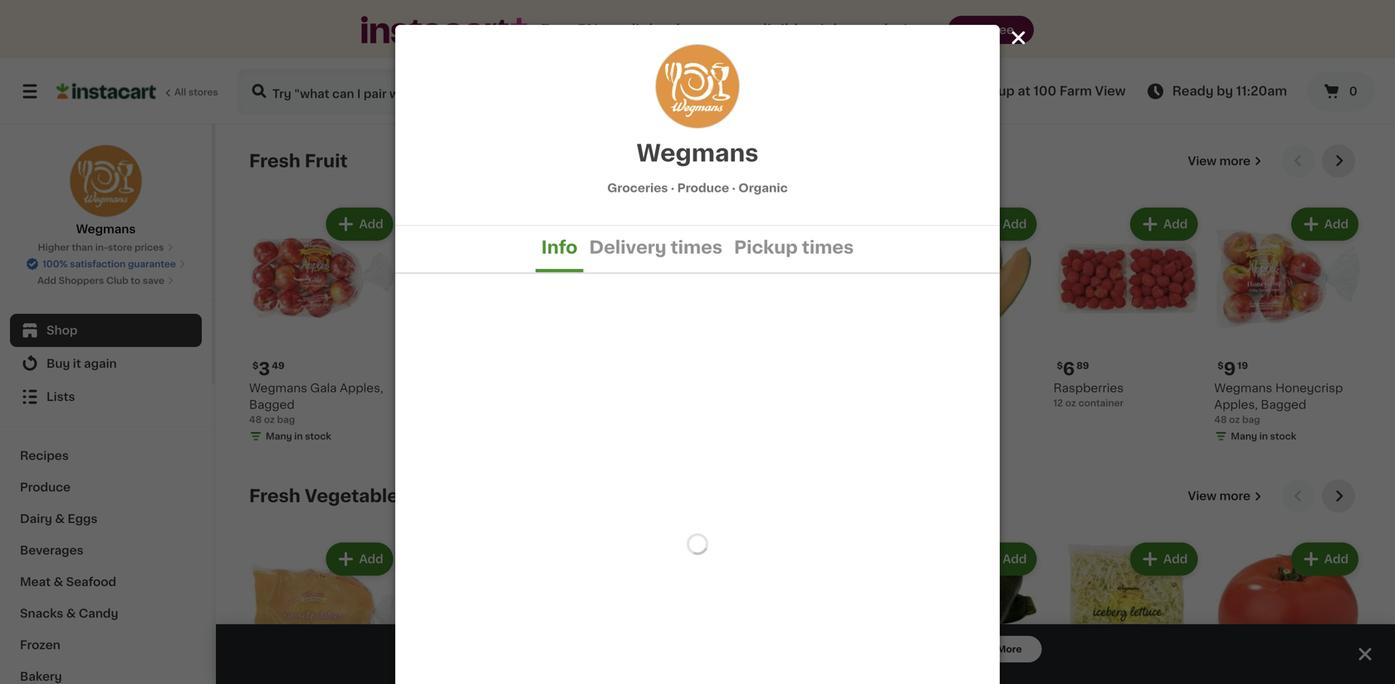 Task type: locate. For each thing, give the bounding box(es) containing it.
view more for vegetables
[[1188, 491, 1251, 502]]

apples, for 3
[[340, 383, 383, 394]]

add shoppers club to save link
[[37, 274, 174, 287]]

more
[[1220, 155, 1251, 167], [1220, 491, 1251, 502]]

$ left 49 at the left of page
[[252, 361, 259, 371]]

& right the meat
[[54, 576, 63, 588]]

add
[[359, 218, 383, 230], [520, 218, 544, 230], [681, 218, 705, 230], [842, 218, 866, 230], [1003, 218, 1027, 230], [1164, 218, 1188, 230], [1324, 218, 1349, 230], [37, 276, 56, 285], [359, 554, 383, 565], [681, 554, 705, 565], [1003, 554, 1027, 565], [1164, 554, 1188, 565], [1324, 554, 1349, 565]]

None search field
[[238, 68, 727, 115]]

2 many from the left
[[1231, 432, 1257, 441]]

2 many in stock from the left
[[1231, 432, 1297, 441]]

meat
[[20, 576, 51, 588]]

many down wegmans honeycrisp apples, bagged 48 oz bag
[[1231, 432, 1257, 441]]

0 vertical spatial wegmans logo image
[[656, 45, 739, 128]]

1 vertical spatial view
[[1188, 155, 1217, 167]]

2 item carousel region from the top
[[249, 480, 1362, 684]]

2 horizontal spatial $
[[1218, 361, 1224, 371]]

raspberries 12 oz container
[[1054, 383, 1124, 408]]

fresh left the vegetables
[[249, 488, 301, 505]]

& inside snacks & candy link
[[66, 608, 76, 620]]

1 vertical spatial view more
[[1188, 491, 1251, 502]]

0 horizontal spatial produce
[[20, 482, 71, 493]]

bag down the $ 3 49 at the bottom left
[[277, 415, 295, 425]]

2 fresh from the top
[[249, 488, 301, 505]]

produce
[[677, 182, 729, 194], [20, 482, 71, 493]]

try
[[968, 24, 987, 36]]

wegmans link
[[69, 145, 142, 238]]

stock down wegmans honeycrisp apples, bagged 48 oz bag
[[1270, 432, 1297, 441]]

wegmans honeycrisp apples, bagged 48 oz bag
[[1214, 383, 1343, 425]]

item carousel region containing fresh vegetables
[[249, 480, 1362, 684]]

bakery link
[[10, 661, 202, 684]]

product group
[[249, 204, 397, 447], [410, 204, 558, 447], [571, 204, 719, 460], [732, 204, 879, 455], [893, 204, 1040, 430], [1054, 204, 1201, 410], [1214, 204, 1362, 447], [249, 540, 397, 684], [571, 540, 719, 684], [893, 540, 1040, 684], [1054, 540, 1201, 684], [1214, 540, 1362, 684]]

wegmans logo image down the on
[[656, 45, 739, 128]]

1 vertical spatial pickup
[[734, 239, 798, 256]]

all
[[174, 88, 186, 97]]

in-
[[95, 243, 108, 252]]

close modal image
[[1008, 27, 1029, 48]]

snacks & candy
[[20, 608, 118, 620]]

many in stock down wegmans gala apples, bagged 48 oz bag
[[266, 432, 331, 441]]

main content
[[216, 125, 1395, 684]]

bagged down honeycrisp
[[1261, 399, 1307, 411]]

bagged down the $ 3 49 at the bottom left
[[249, 399, 295, 411]]

stock for 3
[[305, 432, 331, 441]]

0 horizontal spatial 48
[[249, 415, 262, 425]]

48 down 3 at the bottom of page
[[249, 415, 262, 425]]

product group containing 9
[[1214, 204, 1362, 447]]

stock
[[305, 432, 331, 441], [1270, 432, 1297, 441]]

express icon image
[[361, 16, 527, 44]]

1 horizontal spatial pickup
[[971, 85, 1015, 97]]

bag inside wegmans honeycrisp apples, bagged 48 oz bag
[[1242, 415, 1260, 425]]

$ for 3
[[252, 361, 259, 371]]

wegmans inside wegmans link
[[76, 223, 136, 235]]

1 48 from the left
[[249, 415, 262, 425]]

1 vertical spatial more
[[1220, 491, 1251, 502]]

instacart logo image
[[56, 81, 156, 101]]

48 down 9
[[1214, 415, 1227, 425]]

bag for 9
[[1242, 415, 1260, 425]]

2 view more from the top
[[1188, 491, 1251, 502]]

buy
[[47, 358, 70, 370]]

1 $ from the left
[[252, 361, 259, 371]]

produce inside 'link'
[[20, 482, 71, 493]]

2 in from the left
[[1260, 432, 1268, 441]]

view more button
[[1181, 145, 1269, 178], [1181, 480, 1269, 513]]

store
[[108, 243, 132, 252]]

bag for 3
[[277, 415, 295, 425]]

& for snacks
[[66, 608, 76, 620]]

0 button
[[1307, 71, 1375, 111]]

48 inside wegmans gala apples, bagged 48 oz bag
[[249, 415, 262, 425]]

1 vertical spatial &
[[54, 576, 63, 588]]

1 vertical spatial item carousel region
[[249, 480, 1362, 684]]

1 view more button from the top
[[1181, 145, 1269, 178]]

pickup inside popup button
[[971, 85, 1015, 97]]

snacks & candy link
[[10, 598, 202, 630]]

0 horizontal spatial in
[[294, 432, 303, 441]]

produce left organic
[[677, 182, 729, 194]]

times
[[671, 239, 723, 256], [802, 239, 854, 256]]

3 $ from the left
[[1218, 361, 1224, 371]]

1 horizontal spatial ·
[[732, 182, 736, 194]]

0 horizontal spatial oz
[[264, 415, 275, 425]]

100%
[[42, 260, 68, 269]]

pickup for pickup at 100 farm view
[[971, 85, 1015, 97]]

0 vertical spatial &
[[55, 513, 65, 525]]

stock down wegmans gala apples, bagged 48 oz bag
[[305, 432, 331, 441]]

1 horizontal spatial apples,
[[1214, 399, 1258, 411]]

fresh for fresh fruit
[[249, 152, 301, 170]]

0 horizontal spatial many
[[266, 432, 292, 441]]

bag inside wegmans gala apples, bagged 48 oz bag
[[277, 415, 295, 425]]

more button
[[977, 636, 1042, 663]]

1 horizontal spatial many
[[1231, 432, 1257, 441]]

bag down $ 9 19
[[1242, 415, 1260, 425]]

0 vertical spatial apples,
[[340, 383, 383, 394]]

0 horizontal spatial many in stock
[[266, 432, 331, 441]]

1 vertical spatial view more button
[[1181, 480, 1269, 513]]

gala
[[310, 383, 337, 394]]

3
[[259, 361, 270, 378]]

bag
[[277, 415, 295, 425], [1242, 415, 1260, 425]]

on
[[688, 23, 707, 37]]

0 horizontal spatial stock
[[305, 432, 331, 441]]

2 48 from the left
[[1214, 415, 1227, 425]]

produce down recipes
[[20, 482, 71, 493]]

1 horizontal spatial in
[[1260, 432, 1268, 441]]

0 vertical spatial pickup
[[971, 85, 1015, 97]]

48
[[249, 415, 262, 425], [1214, 415, 1227, 425]]

& left eggs on the left bottom
[[55, 513, 65, 525]]

100
[[1034, 85, 1057, 97]]

2 stock from the left
[[1270, 432, 1297, 441]]

0 horizontal spatial apples,
[[340, 383, 383, 394]]

1 · from the left
[[671, 182, 675, 194]]

& inside dairy & eggs link
[[55, 513, 65, 525]]

meat & seafood link
[[10, 566, 202, 598]]

wegmans down the $ 3 49 at the bottom left
[[249, 383, 307, 394]]

apples, inside wegmans honeycrisp apples, bagged 48 oz bag
[[1214, 399, 1258, 411]]

fresh fruit
[[249, 152, 348, 170]]

many in stock for 9
[[1231, 432, 1297, 441]]

ready
[[1172, 85, 1214, 97]]

bagged inside wegmans gala apples, bagged 48 oz bag
[[249, 399, 295, 411]]

wegmans logo image up higher than in-store prices link
[[69, 145, 142, 218]]

view more button for fresh fruit
[[1181, 145, 1269, 178]]

wegmans up groceries · produce · organic
[[637, 142, 759, 165]]

many down wegmans gala apples, bagged 48 oz bag
[[266, 432, 292, 441]]

club
[[106, 276, 128, 285]]

2 · from the left
[[732, 182, 736, 194]]

many in stock
[[266, 432, 331, 441], [1231, 432, 1297, 441]]

0 horizontal spatial pickup
[[734, 239, 798, 256]]

view more for fruit
[[1188, 155, 1251, 167]]

2 horizontal spatial oz
[[1229, 415, 1240, 425]]

1 horizontal spatial wegmans logo image
[[656, 45, 739, 128]]

many in stock for 3
[[266, 432, 331, 441]]

& inside meat & seafood link
[[54, 576, 63, 588]]

1 vertical spatial fresh
[[249, 488, 301, 505]]

1 view more from the top
[[1188, 155, 1251, 167]]

groceries · produce · organic
[[607, 182, 788, 194]]

item carousel region
[[249, 145, 1362, 467], [249, 480, 1362, 684]]

1 bagged from the left
[[249, 399, 295, 411]]

times inside pickup times tab
[[802, 239, 854, 256]]

2 bag from the left
[[1242, 415, 1260, 425]]

order!
[[864, 23, 908, 37]]

pickup inside tab
[[734, 239, 798, 256]]

bagged for 3
[[249, 399, 295, 411]]

1 horizontal spatial stock
[[1270, 432, 1297, 441]]

0 vertical spatial more
[[1220, 155, 1251, 167]]

back
[[649, 23, 685, 37]]

1 horizontal spatial times
[[802, 239, 854, 256]]

$ left 89
[[1057, 361, 1063, 371]]

tab list containing info
[[395, 226, 1000, 272]]

frozen link
[[10, 630, 202, 661]]

guarantee
[[128, 260, 176, 269]]

frozen
[[20, 640, 60, 651]]

0 vertical spatial view
[[1095, 85, 1126, 97]]

1 horizontal spatial bagged
[[1261, 399, 1307, 411]]

recipes
[[20, 450, 69, 462]]

buy it again
[[47, 358, 117, 370]]

view more
[[1188, 155, 1251, 167], [1188, 491, 1251, 502]]

1 horizontal spatial many in stock
[[1231, 432, 1297, 441]]

pickup down organic
[[734, 239, 798, 256]]

save
[[143, 276, 164, 285]]

more for fresh fruit
[[1220, 155, 1251, 167]]

· left organic
[[732, 182, 736, 194]]

oz inside wegmans honeycrisp apples, bagged 48 oz bag
[[1229, 415, 1240, 425]]

$ inside $ 6 89
[[1057, 361, 1063, 371]]

stock for 9
[[1270, 432, 1297, 441]]

1 bag from the left
[[277, 415, 295, 425]]

·
[[671, 182, 675, 194], [732, 182, 736, 194]]

wegmans up higher than in-store prices link
[[76, 223, 136, 235]]

times inside delivery times tab
[[671, 239, 723, 256]]

satisfaction
[[70, 260, 126, 269]]

0 horizontal spatial ·
[[671, 182, 675, 194]]

$ 6 89
[[1057, 361, 1089, 378]]

2 more from the top
[[1220, 491, 1251, 502]]

0 horizontal spatial bagged
[[249, 399, 295, 411]]

0 horizontal spatial bag
[[277, 415, 295, 425]]

in down wegmans gala apples, bagged 48 oz bag
[[294, 432, 303, 441]]

$ inside $ 9 19
[[1218, 361, 1224, 371]]

1 vertical spatial wegmans logo image
[[69, 145, 142, 218]]

oz inside raspberries 12 oz container
[[1065, 399, 1076, 408]]

wegmans down $ 9 19
[[1214, 383, 1273, 394]]

& left candy on the bottom left of the page
[[66, 608, 76, 620]]

$ for 6
[[1057, 361, 1063, 371]]

1 vertical spatial apples,
[[1214, 399, 1258, 411]]

0 vertical spatial produce
[[677, 182, 729, 194]]

treatment tracker modal dialog
[[216, 625, 1395, 684]]

1 horizontal spatial $
[[1057, 361, 1063, 371]]

oz for 3
[[264, 415, 275, 425]]

times for delivery times
[[671, 239, 723, 256]]

0 vertical spatial fresh
[[249, 152, 301, 170]]

1 horizontal spatial 48
[[1214, 415, 1227, 425]]

earn 5% credit back on every eligible pickup order!
[[541, 23, 908, 37]]

farm
[[1060, 85, 1092, 97]]

1 stock from the left
[[305, 432, 331, 441]]

tab list
[[395, 226, 1000, 272]]

1 in from the left
[[294, 432, 303, 441]]

2 bagged from the left
[[1261, 399, 1307, 411]]

pickup
[[811, 23, 860, 37]]

100% satisfaction guarantee button
[[26, 254, 186, 271]]

$
[[252, 361, 259, 371], [1057, 361, 1063, 371], [1218, 361, 1224, 371]]

oz down $ 9 19
[[1229, 415, 1240, 425]]

fresh left fruit
[[249, 152, 301, 170]]

bagged inside wegmans honeycrisp apples, bagged 48 oz bag
[[1261, 399, 1307, 411]]

wegmans inside wegmans gala apples, bagged 48 oz bag
[[249, 383, 307, 394]]

0 horizontal spatial $
[[252, 361, 259, 371]]

0 vertical spatial item carousel region
[[249, 145, 1362, 467]]

lists
[[47, 391, 75, 403]]

1 item carousel region from the top
[[249, 145, 1362, 467]]

oz down the $ 3 49 at the bottom left
[[264, 415, 275, 425]]

2 vertical spatial view
[[1188, 491, 1217, 502]]

oz right 12
[[1065, 399, 1076, 408]]

1 horizontal spatial bag
[[1242, 415, 1260, 425]]

1 more from the top
[[1220, 155, 1251, 167]]

wegmans
[[637, 142, 759, 165], [76, 223, 136, 235], [249, 383, 307, 394], [1214, 383, 1273, 394]]

bakery
[[20, 671, 62, 683]]

apples, down $ 9 19
[[1214, 399, 1258, 411]]

$ inside the $ 3 49
[[252, 361, 259, 371]]

oz for 9
[[1229, 415, 1240, 425]]

apples,
[[340, 383, 383, 394], [1214, 399, 1258, 411]]

48 for 3
[[249, 415, 262, 425]]

0 vertical spatial view more button
[[1181, 145, 1269, 178]]

fresh
[[249, 152, 301, 170], [249, 488, 301, 505]]

2 view more button from the top
[[1181, 480, 1269, 513]]

1 horizontal spatial oz
[[1065, 399, 1076, 408]]

0 vertical spatial view more
[[1188, 155, 1251, 167]]

than
[[72, 243, 93, 252]]

&
[[55, 513, 65, 525], [54, 576, 63, 588], [66, 608, 76, 620]]

pickup left at
[[971, 85, 1015, 97]]

2 vertical spatial &
[[66, 608, 76, 620]]

many in stock down wegmans honeycrisp apples, bagged 48 oz bag
[[1231, 432, 1297, 441]]

wegmans logo image
[[656, 45, 739, 128], [69, 145, 142, 218]]

0 horizontal spatial times
[[671, 239, 723, 256]]

in down wegmans honeycrisp apples, bagged 48 oz bag
[[1260, 432, 1268, 441]]

$ left 19
[[1218, 361, 1224, 371]]

1 many from the left
[[266, 432, 292, 441]]

1 times from the left
[[671, 239, 723, 256]]

1 vertical spatial produce
[[20, 482, 71, 493]]

dairy & eggs
[[20, 513, 98, 525]]

apples, right gala
[[340, 383, 383, 394]]

1 fresh from the top
[[249, 152, 301, 170]]

2 times from the left
[[802, 239, 854, 256]]

2 $ from the left
[[1057, 361, 1063, 371]]

48 inside wegmans honeycrisp apples, bagged 48 oz bag
[[1214, 415, 1227, 425]]

apples, inside wegmans gala apples, bagged 48 oz bag
[[340, 383, 383, 394]]

ready by 11:20am link
[[1146, 81, 1287, 101]]

1 horizontal spatial produce
[[677, 182, 729, 194]]

info tab
[[536, 226, 583, 272]]

oz inside wegmans gala apples, bagged 48 oz bag
[[264, 415, 275, 425]]

container
[[1079, 399, 1124, 408]]

1 many in stock from the left
[[266, 432, 331, 441]]

delivery times tab
[[583, 226, 728, 272]]

delivery times
[[589, 239, 723, 256]]

· right groceries
[[671, 182, 675, 194]]

view inside pickup at 100 farm view popup button
[[1095, 85, 1126, 97]]



Task type: vqa. For each thing, say whether or not it's contained in the screenshot.
the Wine
no



Task type: describe. For each thing, give the bounding box(es) containing it.
dairy & eggs link
[[10, 503, 202, 535]]

100% satisfaction guarantee
[[42, 260, 176, 269]]

at
[[1018, 85, 1031, 97]]

raspberries
[[1054, 383, 1124, 394]]

groceries
[[607, 182, 668, 194]]

it
[[73, 358, 81, 370]]

$ 3 49
[[252, 361, 285, 378]]

0 horizontal spatial wegmans logo image
[[69, 145, 142, 218]]

pickup at 100 farm view
[[971, 85, 1126, 97]]

$ for 9
[[1218, 361, 1224, 371]]

vegetables
[[305, 488, 409, 505]]

add shoppers club to save
[[37, 276, 164, 285]]

every
[[710, 23, 751, 37]]

pickup at 100 farm view button
[[944, 68, 1126, 115]]

delivery
[[589, 239, 667, 256]]

meat & seafood
[[20, 576, 116, 588]]

beverages link
[[10, 535, 202, 566]]

main content containing fresh fruit
[[216, 125, 1395, 684]]

try free
[[968, 24, 1014, 36]]

higher
[[38, 243, 70, 252]]

48 for 9
[[1214, 415, 1227, 425]]

shop
[[47, 325, 78, 336]]

shop link
[[10, 314, 202, 347]]

many for 9
[[1231, 432, 1257, 441]]

apples, for 9
[[1214, 399, 1258, 411]]

seafood
[[66, 576, 116, 588]]

dairy
[[20, 513, 52, 525]]

honeycrisp
[[1276, 383, 1343, 394]]

many for 3
[[266, 432, 292, 441]]

in for 3
[[294, 432, 303, 441]]

product group containing 6
[[1054, 204, 1201, 410]]

times for pickup times
[[802, 239, 854, 256]]

by
[[1217, 85, 1233, 97]]

more
[[997, 645, 1022, 654]]

in for 9
[[1260, 432, 1268, 441]]

higher than in-store prices link
[[38, 241, 174, 254]]

fresh for fresh vegetables
[[249, 488, 301, 505]]

49
[[272, 361, 285, 371]]

eligible
[[754, 23, 807, 37]]

lists link
[[10, 380, 202, 414]]

pickup times tab
[[728, 226, 860, 272]]

view for fresh fruit
[[1188, 155, 1217, 167]]

0
[[1349, 86, 1358, 97]]

view more button for fresh vegetables
[[1181, 480, 1269, 513]]

again
[[84, 358, 117, 370]]

higher than in-store prices
[[38, 243, 164, 252]]

all stores
[[174, 88, 218, 97]]

eggs
[[68, 513, 98, 525]]

wegmans gala apples, bagged 48 oz bag
[[249, 383, 383, 425]]

pickup for pickup times
[[734, 239, 798, 256]]

11:20am
[[1236, 85, 1287, 97]]

item carousel region containing fresh fruit
[[249, 145, 1362, 467]]

buy it again link
[[10, 347, 202, 380]]

prices
[[135, 243, 164, 252]]

fresh vegetables
[[249, 488, 409, 505]]

shoppers
[[59, 276, 104, 285]]

free
[[990, 24, 1014, 36]]

beverages
[[20, 545, 84, 556]]

19
[[1238, 361, 1248, 371]]

more for fresh vegetables
[[1220, 491, 1251, 502]]

info
[[541, 239, 578, 256]]

credit
[[602, 23, 646, 37]]

12
[[1054, 399, 1063, 408]]

& for dairy
[[55, 513, 65, 525]]

stores
[[188, 88, 218, 97]]

89
[[1077, 361, 1089, 371]]

$ 9 19
[[1218, 361, 1248, 378]]

product group containing 3
[[249, 204, 397, 447]]

& for meat
[[54, 576, 63, 588]]

snacks
[[20, 608, 63, 620]]

all stores link
[[56, 68, 219, 115]]

9
[[1224, 361, 1236, 378]]

6
[[1063, 361, 1075, 378]]

produce link
[[10, 472, 202, 503]]

5%
[[577, 23, 599, 37]]

organic
[[739, 182, 788, 194]]

ready by 11:20am
[[1172, 85, 1287, 97]]

wegmans inside wegmans honeycrisp apples, bagged 48 oz bag
[[1214, 383, 1273, 394]]

$3.49 element
[[893, 359, 1040, 380]]

recipes link
[[10, 440, 202, 472]]

view for fresh vegetables
[[1188, 491, 1217, 502]]

pickup times
[[734, 239, 854, 256]]

fruit
[[305, 152, 348, 170]]

earn
[[541, 23, 573, 37]]

candy
[[79, 608, 118, 620]]

bagged for 9
[[1261, 399, 1307, 411]]



